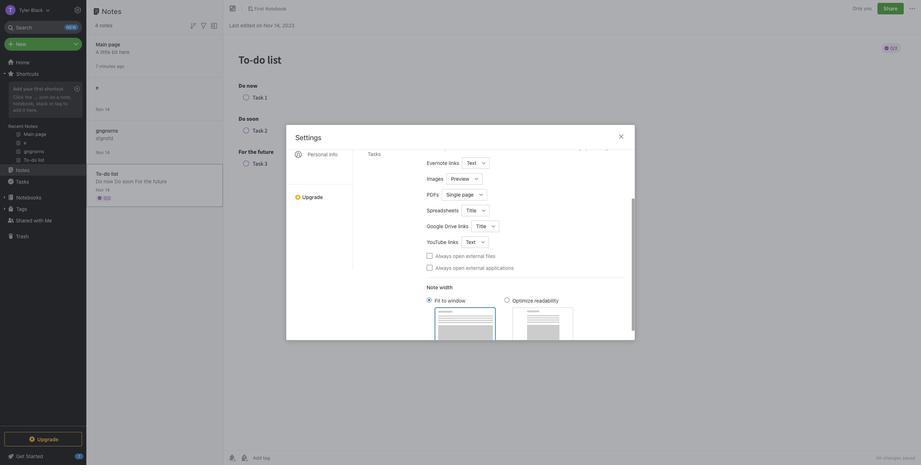 Task type: vqa. For each thing, say whether or not it's contained in the screenshot.
text button for YouTube links
yes



Task type: locate. For each thing, give the bounding box(es) containing it.
1 horizontal spatial your
[[445, 145, 454, 151]]

14 down sfgnsfd
[[105, 150, 110, 155]]

14 for e
[[105, 107, 110, 112]]

upgrade button
[[286, 184, 353, 203], [4, 433, 82, 447]]

page for single
[[462, 192, 474, 198]]

1 vertical spatial title
[[476, 223, 486, 230]]

0 vertical spatial on
[[257, 22, 262, 28]]

4 notes
[[95, 22, 113, 28]]

settings image
[[73, 6, 82, 14]]

always right always open external applications checkbox
[[435, 265, 452, 271]]

and
[[514, 145, 522, 151]]

to right fit
[[442, 298, 447, 304]]

1 always from the top
[[435, 253, 452, 259]]

images
[[427, 176, 444, 182]]

links down drive
[[448, 239, 458, 245]]

1 nov 14 from the top
[[96, 107, 110, 112]]

Choose default view option for YouTube links field
[[461, 237, 489, 248]]

text button for evernote links
[[462, 157, 478, 169]]

fit
[[435, 298, 441, 304]]

1 horizontal spatial tasks
[[368, 151, 381, 157]]

home link
[[0, 57, 86, 68]]

recent
[[8, 123, 23, 129]]

views
[[472, 145, 484, 151]]

preview
[[451, 176, 469, 182]]

title down the title field
[[476, 223, 486, 230]]

notes
[[100, 22, 113, 28]]

Note Editor text field
[[223, 35, 921, 451]]

Fit to window radio
[[427, 298, 432, 303]]

text up always open external files
[[466, 239, 476, 245]]

add
[[13, 86, 22, 92]]

1 vertical spatial upgrade
[[37, 437, 59, 443]]

attachments.
[[524, 145, 552, 151]]

0 horizontal spatial to
[[63, 101, 68, 106]]

0 vertical spatial notes
[[102, 7, 122, 15]]

personal info
[[308, 152, 338, 158]]

do down to-
[[96, 178, 102, 184]]

1 vertical spatial the
[[144, 178, 152, 184]]

external up always open external applications
[[466, 253, 485, 259]]

links left and in the right top of the page
[[503, 145, 513, 151]]

for
[[135, 178, 143, 184]]

notebooks link
[[0, 192, 86, 203]]

only you
[[853, 5, 872, 11]]

evernote links
[[427, 160, 459, 166]]

1 vertical spatial always
[[435, 265, 452, 271]]

always for always open external files
[[435, 253, 452, 259]]

last edited on nov 14, 2023
[[229, 22, 295, 28]]

add a reminder image
[[228, 454, 236, 463]]

0/3
[[104, 196, 110, 201]]

14 up gngnsrns
[[105, 107, 110, 112]]

page inside button
[[462, 192, 474, 198]]

0 vertical spatial to
[[63, 101, 68, 106]]

notes up notes on the top left of the page
[[102, 7, 122, 15]]

1 horizontal spatial to
[[442, 298, 447, 304]]

option group
[[427, 297, 574, 343]]

1 vertical spatial upgrade button
[[4, 433, 82, 447]]

upgrade inside tab list
[[302, 194, 323, 200]]

what are my options?
[[554, 145, 603, 151]]

0 horizontal spatial the
[[25, 94, 32, 100]]

1 vertical spatial your
[[445, 145, 454, 151]]

notebooks
[[16, 195, 41, 201]]

Always open external applications checkbox
[[427, 265, 433, 271]]

1 14 from the top
[[105, 107, 110, 112]]

nov left 14,
[[264, 22, 273, 28]]

1 horizontal spatial page
[[462, 192, 474, 198]]

1 horizontal spatial on
[[257, 22, 262, 28]]

text button up preview field
[[462, 157, 478, 169]]

0 horizontal spatial page
[[108, 41, 120, 47]]

0 horizontal spatial tasks
[[16, 179, 29, 185]]

1 horizontal spatial upgrade button
[[286, 184, 353, 203]]

do
[[104, 171, 110, 177]]

1 vertical spatial page
[[462, 192, 474, 198]]

width
[[440, 284, 453, 291]]

0 vertical spatial your
[[23, 86, 33, 92]]

0 vertical spatial title
[[466, 208, 477, 214]]

2 vertical spatial notes
[[16, 167, 30, 173]]

expand notebooks image
[[2, 195, 8, 200]]

title
[[466, 208, 477, 214], [476, 223, 486, 230]]

1 vertical spatial external
[[466, 265, 485, 271]]

14 up '0/3'
[[105, 187, 110, 193]]

to down "note,"
[[63, 101, 68, 106]]

new button
[[4, 38, 82, 51]]

click
[[13, 94, 24, 100]]

stack
[[36, 101, 48, 106]]

google drive links
[[427, 223, 469, 230]]

page for main
[[108, 41, 120, 47]]

1 vertical spatial tasks
[[16, 179, 29, 185]]

single page
[[447, 192, 474, 198]]

1 vertical spatial on
[[50, 94, 55, 100]]

open up always open external applications
[[453, 253, 465, 259]]

1 vertical spatial nov 14
[[96, 150, 110, 155]]

0 vertical spatial external
[[466, 253, 485, 259]]

title down single page field
[[466, 208, 477, 214]]

notes link
[[0, 164, 86, 176]]

bit
[[112, 49, 118, 55]]

the right for
[[144, 178, 152, 184]]

nov 14 down sfgnsfd
[[96, 150, 110, 155]]

1 vertical spatial text
[[466, 239, 476, 245]]

group
[[0, 80, 86, 167]]

icon on a note, notebook, stack or tag to add it here.
[[13, 94, 71, 113]]

your for default
[[445, 145, 454, 151]]

0 vertical spatial open
[[453, 253, 465, 259]]

fit to window
[[435, 298, 466, 304]]

open for always open external files
[[453, 253, 465, 259]]

page up bit
[[108, 41, 120, 47]]

your left the default
[[445, 145, 454, 151]]

0 vertical spatial always
[[435, 253, 452, 259]]

14
[[105, 107, 110, 112], [105, 150, 110, 155], [105, 187, 110, 193]]

text
[[467, 160, 477, 166], [466, 239, 476, 245]]

Choose default view option for PDFs field
[[442, 189, 487, 201]]

text button for youtube links
[[461, 237, 478, 248]]

nov 14 up gngnsrns
[[96, 107, 110, 112]]

little
[[100, 49, 110, 55]]

always
[[435, 253, 452, 259], [435, 265, 452, 271]]

1 vertical spatial to
[[442, 298, 447, 304]]

drive
[[445, 223, 457, 230]]

edited
[[240, 22, 255, 28]]

notes up tasks button
[[16, 167, 30, 173]]

gngnsrns sfgnsfd
[[96, 128, 118, 141]]

1 vertical spatial title button
[[472, 221, 488, 232]]

external
[[466, 253, 485, 259], [466, 265, 485, 271]]

external down always open external files
[[466, 265, 485, 271]]

title inside choose default view option for google drive links field
[[476, 223, 486, 230]]

on inside 'icon on a note, notebook, stack or tag to add it here.'
[[50, 94, 55, 100]]

2 external from the top
[[466, 265, 485, 271]]

1 vertical spatial text button
[[461, 237, 478, 248]]

my
[[575, 145, 582, 151]]

text button up always open external files
[[461, 237, 478, 248]]

close image
[[617, 132, 626, 141]]

files
[[486, 253, 496, 259]]

1 external from the top
[[466, 253, 485, 259]]

None search field
[[9, 21, 77, 34]]

tasks button
[[0, 176, 86, 188]]

page inside main page a little bit here
[[108, 41, 120, 47]]

to
[[63, 101, 68, 106], [442, 298, 447, 304]]

0 vertical spatial text
[[467, 160, 477, 166]]

tab list
[[286, 80, 353, 270]]

0 horizontal spatial on
[[50, 94, 55, 100]]

shortcuts button
[[0, 68, 86, 80]]

title for spreadsheets
[[466, 208, 477, 214]]

0 vertical spatial nov 14
[[96, 107, 110, 112]]

always for always open external applications
[[435, 265, 452, 271]]

you
[[864, 5, 872, 11]]

share button
[[878, 3, 904, 14]]

title button
[[462, 205, 478, 216], [472, 221, 488, 232]]

1 vertical spatial notes
[[25, 123, 38, 129]]

0 vertical spatial 14
[[105, 107, 110, 112]]

0 vertical spatial page
[[108, 41, 120, 47]]

1 open from the top
[[453, 253, 465, 259]]

open down always open external files
[[453, 265, 465, 271]]

the left the '...' at top
[[25, 94, 32, 100]]

0 horizontal spatial upgrade
[[37, 437, 59, 443]]

links
[[503, 145, 513, 151], [449, 160, 459, 166], [458, 223, 469, 230], [448, 239, 458, 245]]

a
[[57, 94, 59, 100]]

changes
[[883, 456, 901, 461]]

ago
[[117, 64, 124, 69]]

first
[[254, 6, 264, 11]]

your
[[23, 86, 33, 92], [445, 145, 454, 151]]

tree
[[0, 57, 86, 426]]

0 horizontal spatial do
[[96, 178, 102, 184]]

readability
[[535, 298, 559, 304]]

on left a
[[50, 94, 55, 100]]

for
[[486, 145, 492, 151]]

2 vertical spatial nov 14
[[96, 187, 110, 193]]

0 vertical spatial tasks
[[368, 151, 381, 157]]

2 14 from the top
[[105, 150, 110, 155]]

pdfs
[[427, 192, 439, 198]]

2 vertical spatial 14
[[105, 187, 110, 193]]

the inside to-do list do now do soon for the future
[[144, 178, 152, 184]]

page right single
[[462, 192, 474, 198]]

notebook,
[[13, 101, 35, 106]]

0 vertical spatial text button
[[462, 157, 478, 169]]

single page button
[[442, 189, 476, 201]]

open
[[453, 253, 465, 259], [453, 265, 465, 271]]

with
[[34, 218, 43, 224]]

on right edited
[[257, 22, 262, 28]]

gngnsrns
[[96, 128, 118, 134]]

Search text field
[[9, 21, 77, 34]]

new
[[16, 41, 26, 47]]

your up click the ...
[[23, 86, 33, 92]]

nov up '0/3'
[[96, 187, 104, 193]]

title inside field
[[466, 208, 477, 214]]

0 vertical spatial upgrade
[[302, 194, 323, 200]]

do down list
[[115, 178, 121, 184]]

1 horizontal spatial do
[[115, 178, 121, 184]]

links up 'preview' button
[[449, 160, 459, 166]]

0 horizontal spatial your
[[23, 86, 33, 92]]

0 vertical spatial the
[[25, 94, 32, 100]]

notes right recent
[[25, 123, 38, 129]]

1 vertical spatial 14
[[105, 150, 110, 155]]

to inside 'icon on a note, notebook, stack or tag to add it here.'
[[63, 101, 68, 106]]

2 always from the top
[[435, 265, 452, 271]]

1 vertical spatial open
[[453, 265, 465, 271]]

title button down single page field
[[462, 205, 478, 216]]

2 nov 14 from the top
[[96, 150, 110, 155]]

all changes saved
[[876, 456, 916, 461]]

0 vertical spatial title button
[[462, 205, 478, 216]]

2 open from the top
[[453, 265, 465, 271]]

1 horizontal spatial upgrade
[[302, 194, 323, 200]]

text down 'views'
[[467, 160, 477, 166]]

first notebook
[[254, 6, 287, 11]]

title button down the title field
[[472, 221, 488, 232]]

optimize readability
[[512, 298, 559, 304]]

main
[[96, 41, 107, 47]]

1 horizontal spatial the
[[144, 178, 152, 184]]

Choose default view option for Evernote links field
[[462, 157, 490, 169]]

note list element
[[86, 0, 223, 466]]

always right always open external files checkbox
[[435, 253, 452, 259]]

nov 14 up '0/3'
[[96, 187, 110, 193]]

0 horizontal spatial upgrade button
[[4, 433, 82, 447]]

3 14 from the top
[[105, 187, 110, 193]]



Task type: describe. For each thing, give the bounding box(es) containing it.
me
[[45, 218, 52, 224]]

14 for gngnsrns
[[105, 150, 110, 155]]

links right drive
[[458, 223, 469, 230]]

external for files
[[466, 253, 485, 259]]

nov inside note window element
[[264, 22, 273, 28]]

or
[[49, 101, 54, 106]]

Optimize readability radio
[[505, 298, 510, 303]]

shortcuts
[[16, 71, 39, 77]]

click the ...
[[13, 94, 38, 100]]

nov down sfgnsfd
[[96, 150, 104, 155]]

upgrade for left upgrade popup button
[[37, 437, 59, 443]]

tag
[[55, 101, 62, 106]]

title button for google drive links
[[472, 221, 488, 232]]

notebook
[[265, 6, 287, 11]]

title for google drive links
[[476, 223, 486, 230]]

2023
[[282, 22, 295, 28]]

to-
[[96, 171, 104, 177]]

expand tags image
[[2, 206, 8, 212]]

shared
[[16, 218, 32, 224]]

main page a little bit here
[[96, 41, 130, 55]]

saved
[[903, 456, 916, 461]]

to-do list do now do soon for the future
[[96, 171, 167, 184]]

group containing add your first shortcut
[[0, 80, 86, 167]]

google
[[427, 223, 443, 230]]

youtube
[[427, 239, 447, 245]]

now
[[104, 178, 113, 184]]

0 vertical spatial upgrade button
[[286, 184, 353, 203]]

7 minutes ago
[[96, 64, 124, 69]]

to inside option group
[[442, 298, 447, 304]]

icon
[[39, 94, 49, 100]]

evernote
[[427, 160, 447, 166]]

last
[[229, 22, 239, 28]]

external for applications
[[466, 265, 485, 271]]

first notebook button
[[245, 4, 289, 14]]

youtube links
[[427, 239, 458, 245]]

upgrade for topmost upgrade popup button
[[302, 194, 323, 200]]

14,
[[274, 22, 281, 28]]

preview button
[[446, 173, 471, 185]]

options?
[[583, 145, 603, 151]]

notes inside group
[[25, 123, 38, 129]]

note width
[[427, 284, 453, 291]]

choose your default views for new links and attachments.
[[427, 145, 552, 151]]

Choose default view option for Spreadsheets field
[[462, 205, 490, 216]]

trash link
[[0, 231, 86, 242]]

e
[[96, 84, 99, 91]]

note window element
[[223, 0, 921, 466]]

notes inside note list element
[[102, 7, 122, 15]]

Choose default view option for Images field
[[446, 173, 483, 185]]

nov down e
[[96, 107, 104, 112]]

info
[[329, 152, 338, 158]]

only
[[853, 5, 863, 11]]

here.
[[27, 107, 38, 113]]

tasks tab
[[362, 148, 415, 160]]

tasks inside tasks button
[[16, 179, 29, 185]]

nov 14 for e
[[96, 107, 110, 112]]

tags button
[[0, 203, 86, 215]]

first
[[34, 86, 43, 92]]

optimize
[[512, 298, 533, 304]]

window
[[448, 298, 466, 304]]

text for youtube links
[[466, 239, 476, 245]]

title button for spreadsheets
[[462, 205, 478, 216]]

shortcut
[[45, 86, 63, 92]]

tree containing home
[[0, 57, 86, 426]]

trash
[[16, 233, 29, 240]]

text for evernote links
[[467, 160, 477, 166]]

3 nov 14 from the top
[[96, 187, 110, 193]]

recent notes
[[8, 123, 38, 129]]

add your first shortcut
[[13, 86, 63, 92]]

home
[[16, 59, 30, 65]]

7
[[96, 64, 98, 69]]

are
[[567, 145, 574, 151]]

settings
[[295, 134, 321, 142]]

...
[[33, 94, 38, 100]]

all
[[876, 456, 882, 461]]

choose
[[427, 145, 443, 151]]

default
[[456, 145, 471, 151]]

the inside group
[[25, 94, 32, 100]]

always open external applications
[[435, 265, 514, 271]]

here
[[119, 49, 130, 55]]

add
[[13, 107, 21, 113]]

shared with me link
[[0, 215, 86, 226]]

your for first
[[23, 86, 33, 92]]

tab list containing personal info
[[286, 80, 353, 270]]

list
[[111, 171, 118, 177]]

minutes
[[99, 64, 116, 69]]

2 do from the left
[[115, 178, 121, 184]]

nov 14 for gngnsrns
[[96, 150, 110, 155]]

what
[[554, 145, 566, 151]]

open for always open external applications
[[453, 265, 465, 271]]

always open external files
[[435, 253, 496, 259]]

Choose default view option for Google Drive links field
[[472, 221, 500, 232]]

personal
[[308, 152, 328, 158]]

shared with me
[[16, 218, 52, 224]]

it
[[22, 107, 25, 113]]

option group containing fit to window
[[427, 297, 574, 343]]

a
[[96, 49, 99, 55]]

add tag image
[[240, 454, 249, 463]]

expand note image
[[229, 4, 237, 13]]

note,
[[60, 94, 71, 100]]

1 do from the left
[[96, 178, 102, 184]]

applications
[[486, 265, 514, 271]]

soon
[[122, 178, 134, 184]]

Always open external files checkbox
[[427, 253, 433, 259]]

new
[[493, 145, 502, 151]]

on inside note window element
[[257, 22, 262, 28]]

tasks inside 'tab'
[[368, 151, 381, 157]]

tags
[[16, 206, 27, 212]]



